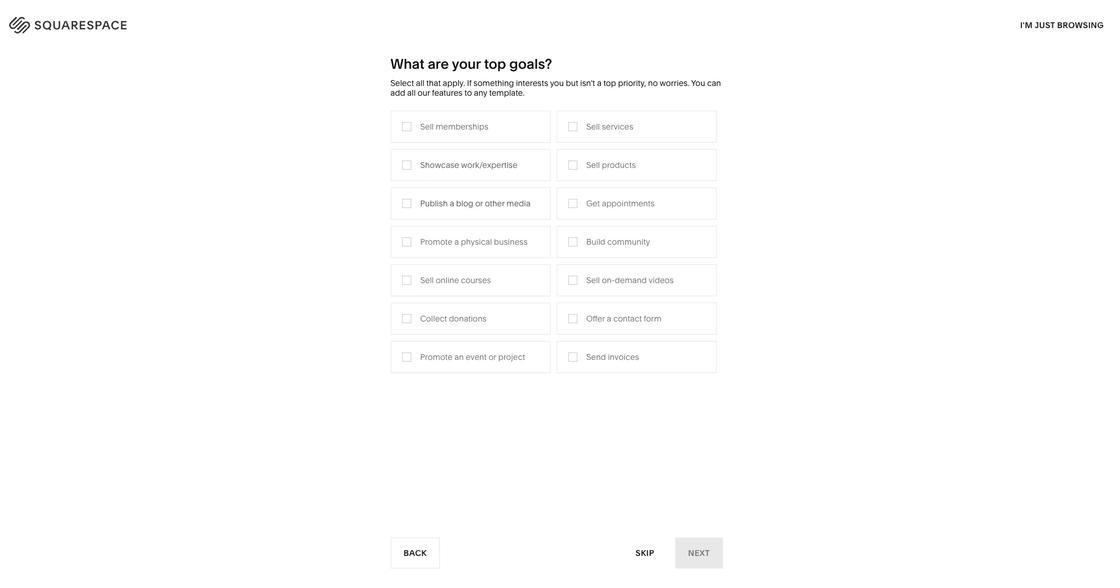 Task type: locate. For each thing, give the bounding box(es) containing it.
send
[[587, 352, 606, 362]]

products
[[602, 160, 636, 170]]

1 promote from the top
[[420, 237, 453, 247]]

1 vertical spatial top
[[604, 78, 617, 88]]

videos
[[649, 275, 674, 285]]

select
[[391, 78, 414, 88]]

or right blog
[[476, 198, 483, 208]]

a for publish a blog or other media
[[450, 198, 455, 208]]

what are your top goals? select all that apply. if something interests you but isn't a top priority, no worries. you can add all our features to any template.
[[391, 56, 722, 98]]

a left the physical
[[455, 237, 459, 247]]

sell for sell services
[[587, 121, 600, 132]]

can
[[708, 78, 722, 88]]

top right isn't
[[604, 78, 617, 88]]

build
[[587, 237, 606, 247]]

media & podcasts link
[[422, 234, 501, 244]]

a left blog
[[450, 198, 455, 208]]

0 horizontal spatial or
[[476, 198, 483, 208]]

sell left online
[[420, 275, 434, 285]]

physical
[[461, 237, 492, 247]]

promote left the an
[[420, 352, 453, 362]]

all left that
[[416, 78, 425, 88]]

nature & animals link
[[543, 217, 619, 227]]

0 vertical spatial promote
[[420, 237, 453, 247]]

goals?
[[510, 56, 553, 72]]

community
[[301, 251, 345, 261]]

fitness link
[[543, 234, 581, 244]]

1 horizontal spatial or
[[489, 352, 497, 362]]

features
[[432, 88, 463, 98]]

a right isn't
[[597, 78, 602, 88]]

a
[[597, 78, 602, 88], [450, 198, 455, 208], [455, 237, 459, 247], [607, 313, 612, 324]]

promote
[[420, 237, 453, 247], [420, 352, 453, 362]]

sell for sell memberships
[[420, 121, 434, 132]]

all left our
[[407, 88, 416, 98]]

demand
[[615, 275, 647, 285]]

lusaka element
[[402, 432, 712, 584]]

offer
[[587, 313, 605, 324]]

& right "media"
[[448, 234, 453, 244]]

a for offer a contact form
[[607, 313, 612, 324]]

sell memberships
[[420, 121, 489, 132]]

showcase
[[420, 160, 460, 170]]

& for decor
[[568, 199, 573, 210]]

get
[[587, 198, 600, 208]]

events link
[[422, 251, 459, 261]]

1 horizontal spatial top
[[604, 78, 617, 88]]

& right "home"
[[568, 199, 573, 210]]

or for blog
[[476, 198, 483, 208]]

collect
[[420, 313, 447, 324]]

1 vertical spatial or
[[489, 352, 497, 362]]

a right offer in the bottom of the page
[[607, 313, 612, 324]]

get appointments
[[587, 198, 655, 208]]

weddings link
[[422, 268, 472, 278]]

sell
[[420, 121, 434, 132], [587, 121, 600, 132], [587, 160, 600, 170], [420, 275, 434, 285], [587, 275, 600, 285]]

promote for promote a physical business
[[420, 237, 453, 247]]

top up 'something'
[[484, 56, 506, 72]]

home & decor
[[543, 199, 598, 210]]

sell services
[[587, 121, 634, 132]]

events
[[422, 251, 447, 261]]

0 vertical spatial or
[[476, 198, 483, 208]]

next button
[[676, 538, 723, 569]]

but
[[566, 78, 579, 88]]

& left non-
[[347, 251, 352, 261]]

& for animals
[[570, 217, 576, 227]]

& right nature
[[570, 217, 576, 227]]

community
[[608, 237, 651, 247]]

1 vertical spatial promote
[[420, 352, 453, 362]]

2 promote from the top
[[420, 352, 453, 362]]

sell left products
[[587, 160, 600, 170]]

0 vertical spatial top
[[484, 56, 506, 72]]

send invoices
[[587, 352, 640, 362]]

other
[[485, 198, 505, 208]]

promote a physical business
[[420, 237, 528, 247]]

you
[[692, 78, 706, 88]]

publish
[[420, 198, 448, 208]]

business
[[494, 237, 528, 247]]

you
[[550, 78, 564, 88]]

sell left services
[[587, 121, 600, 132]]

or right event
[[489, 352, 497, 362]]

weddings
[[422, 268, 461, 278]]

sell down our
[[420, 121, 434, 132]]

browsing
[[1058, 20, 1105, 30]]

something
[[474, 78, 514, 88]]

promote an event or project
[[420, 352, 525, 362]]

to
[[465, 88, 472, 98]]

media
[[507, 198, 531, 208]]

project
[[499, 352, 525, 362]]

products button
[[451, 40, 507, 86]]

decor
[[575, 199, 598, 210]]

skip button
[[623, 537, 667, 569]]

promote up events
[[420, 237, 453, 247]]

restaurants
[[422, 217, 467, 227]]

sell left "on-"
[[587, 275, 600, 285]]

collect donations
[[420, 313, 487, 324]]

our
[[418, 88, 430, 98]]

or for event
[[489, 352, 497, 362]]

top
[[484, 56, 506, 72], [604, 78, 617, 88]]



Task type: describe. For each thing, give the bounding box(es) containing it.
donations
[[449, 313, 487, 324]]

no
[[649, 78, 658, 88]]

sell products
[[587, 160, 636, 170]]

services
[[602, 121, 634, 132]]

work/expertise
[[461, 160, 518, 170]]

back button
[[391, 538, 440, 569]]

a inside what are your top goals? select all that apply. if something interests you but isn't a top priority, no worries. you can add all our features to any template.
[[597, 78, 602, 88]]

memberships
[[436, 121, 489, 132]]

& for non-
[[347, 251, 352, 261]]

what are your top goals? main content
[[0, 0, 1114, 584]]

offer a contact form
[[587, 313, 662, 324]]

media
[[422, 234, 446, 244]]

1 horizontal spatial all
[[416, 78, 425, 88]]

podcasts
[[455, 234, 490, 244]]

lusaka image
[[402, 432, 712, 584]]

i'm just browsing
[[1021, 20, 1105, 30]]

courses
[[461, 275, 491, 285]]

fitness
[[543, 234, 570, 244]]

what
[[391, 56, 425, 72]]

publish a blog or other media
[[420, 198, 531, 208]]

profits
[[373, 251, 397, 261]]

contact
[[614, 313, 642, 324]]

skip
[[636, 548, 655, 558]]

animals
[[577, 217, 608, 227]]

isn't
[[581, 78, 596, 88]]

if
[[467, 78, 472, 88]]

online
[[436, 275, 459, 285]]

just
[[1035, 20, 1056, 30]]

templates link
[[530, 40, 579, 86]]

form
[[644, 313, 662, 324]]

priority,
[[619, 78, 647, 88]]

interests
[[516, 78, 549, 88]]

invoices
[[608, 352, 640, 362]]

i'm
[[1021, 20, 1033, 30]]

an
[[455, 352, 464, 362]]

non-
[[354, 251, 373, 261]]

back
[[404, 548, 427, 558]]

0 horizontal spatial top
[[484, 56, 506, 72]]

next
[[689, 548, 711, 558]]

template.
[[490, 88, 525, 98]]

products
[[451, 58, 498, 69]]

build community
[[587, 237, 651, 247]]

travel
[[422, 199, 444, 210]]

promote for promote an event or project
[[420, 352, 453, 362]]

home
[[543, 199, 566, 210]]

sell on-demand videos
[[587, 275, 674, 285]]

& for podcasts
[[448, 234, 453, 244]]

appointments
[[602, 198, 655, 208]]

a for promote a physical business
[[455, 237, 459, 247]]

your
[[452, 56, 481, 72]]

sell for sell online courses
[[420, 275, 434, 285]]

nature & animals
[[543, 217, 608, 227]]

apply.
[[443, 78, 465, 88]]

travel link
[[422, 199, 456, 210]]

i'm just browsing link
[[1021, 9, 1105, 41]]

event
[[466, 352, 487, 362]]

media & podcasts
[[422, 234, 490, 244]]

on-
[[602, 275, 615, 285]]

showcase work/expertise
[[420, 160, 518, 170]]

nature
[[543, 217, 568, 227]]

any
[[474, 88, 488, 98]]

that
[[427, 78, 441, 88]]

add
[[391, 88, 406, 98]]

sell online courses
[[420, 275, 491, 285]]

sell for sell products
[[587, 160, 600, 170]]

blog
[[456, 198, 474, 208]]

sell for sell on-demand videos
[[587, 275, 600, 285]]

community & non-profits
[[301, 251, 397, 261]]

worries.
[[660, 78, 690, 88]]

community & non-profits link
[[301, 251, 408, 261]]

are
[[428, 56, 449, 72]]

home & decor link
[[543, 199, 610, 210]]

0 horizontal spatial all
[[407, 88, 416, 98]]

restaurants link
[[422, 217, 478, 227]]



Task type: vqa. For each thing, say whether or not it's contained in the screenshot.
other
yes



